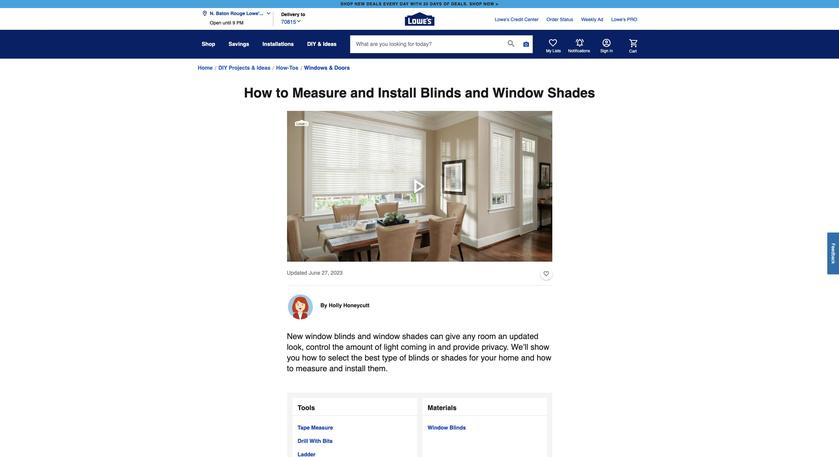 Task type: vqa. For each thing, say whether or not it's contained in the screenshot.
the Home in shop All Home Décor &... link
no



Task type: locate. For each thing, give the bounding box(es) containing it.
window blinds link
[[428, 424, 466, 432]]

0 horizontal spatial shop
[[341, 2, 353, 6]]

pm
[[237, 20, 244, 25]]

by holly honeycutt
[[321, 303, 370, 309]]

status
[[560, 17, 573, 22]]

to right delivery
[[301, 12, 305, 17]]

shop button
[[202, 38, 215, 50]]

chevron down image inside the 70815 button
[[296, 18, 302, 24]]

n. baton rouge lowe'...
[[210, 11, 263, 16]]

of right type
[[400, 353, 406, 363]]

new window blinds and window shades can give any room an updated look, control the amount of light coming in and provide privacy. we'll show you how to select the best type of blinds or shades for your home and how to measure and install them.
[[287, 332, 552, 373]]

0 horizontal spatial diy
[[218, 65, 227, 71]]

1 horizontal spatial shades
[[441, 353, 467, 363]]

0 horizontal spatial the
[[333, 343, 344, 352]]

and
[[351, 85, 374, 101], [465, 85, 489, 101], [358, 332, 371, 341], [438, 343, 451, 352], [521, 353, 535, 363], [330, 364, 343, 373]]

the
[[333, 343, 344, 352], [351, 353, 363, 363]]

0 vertical spatial window
[[493, 85, 544, 101]]

measure up bits
[[311, 425, 333, 431]]

notifications
[[569, 49, 590, 53]]

2 how from the left
[[537, 353, 552, 363]]

look,
[[287, 343, 304, 352]]

0 horizontal spatial window
[[428, 425, 448, 431]]

shades
[[402, 332, 428, 341], [441, 353, 467, 363]]

lowe's home improvement logo image
[[405, 4, 435, 34]]

& right projects on the top of the page
[[251, 65, 255, 71]]

window up the control
[[305, 332, 332, 341]]

ideas
[[323, 41, 337, 47], [257, 65, 271, 71]]

& up windows
[[318, 41, 322, 47]]

home
[[198, 65, 213, 71]]

1 horizontal spatial the
[[351, 353, 363, 363]]

or
[[432, 353, 439, 363]]

diy
[[307, 41, 316, 47], [218, 65, 227, 71]]

projects
[[229, 65, 250, 71]]

my lists
[[546, 49, 561, 53]]

e
[[831, 246, 837, 249], [831, 249, 837, 251]]

control
[[306, 343, 330, 352]]

shop
[[341, 2, 353, 6], [470, 2, 482, 6]]

1 horizontal spatial &
[[318, 41, 322, 47]]

1 horizontal spatial chevron down image
[[296, 18, 302, 24]]

2 horizontal spatial &
[[329, 65, 333, 71]]

select
[[328, 353, 349, 363]]

of up best at the left of page
[[375, 343, 382, 352]]

new
[[287, 332, 303, 341]]

lowe's left credit
[[495, 17, 510, 22]]

an
[[499, 332, 507, 341]]

diy & ideas
[[307, 41, 337, 47]]

windows & doors link
[[304, 64, 350, 72]]

installations
[[263, 41, 294, 47]]

e up d
[[831, 246, 837, 249]]

lowe's pro link
[[612, 16, 638, 23]]

0 horizontal spatial shades
[[402, 332, 428, 341]]

shop
[[202, 41, 215, 47]]

1 horizontal spatial shop
[[470, 2, 482, 6]]

1 vertical spatial blinds
[[450, 425, 466, 431]]

0 horizontal spatial ideas
[[257, 65, 271, 71]]

lowe's home improvement cart image
[[630, 39, 638, 47]]

lowe's
[[495, 17, 510, 22], [612, 17, 626, 22]]

0 vertical spatial blinds
[[334, 332, 355, 341]]

& for diy
[[318, 41, 322, 47]]

diy for diy projects & ideas
[[218, 65, 227, 71]]

1 lowe's from the left
[[495, 17, 510, 22]]

1 vertical spatial blinds
[[409, 353, 430, 363]]

ideas inside button
[[323, 41, 337, 47]]

diy left projects on the top of the page
[[218, 65, 227, 71]]

2 e from the top
[[831, 249, 837, 251]]

how to measure and install blinds and window shades
[[244, 85, 595, 101]]

any
[[463, 332, 476, 341]]

window blinds
[[428, 425, 466, 431]]

with
[[310, 438, 321, 444]]

shop new deals every day with 25 days of deals. shop now >
[[341, 2, 499, 6]]

holly honeycutt image
[[287, 294, 314, 320]]

1 horizontal spatial how
[[537, 353, 552, 363]]

e up b at the bottom of page
[[831, 249, 837, 251]]

blinds down coming
[[409, 353, 430, 363]]

1 horizontal spatial of
[[400, 353, 406, 363]]

1 vertical spatial diy
[[218, 65, 227, 71]]

windows
[[304, 65, 328, 71]]

chevron down image inside n. baton rouge lowe'... button
[[263, 11, 272, 16]]

sign
[[601, 49, 609, 53]]

0 vertical spatial diy
[[307, 41, 316, 47]]

0 vertical spatial shades
[[402, 332, 428, 341]]

0 vertical spatial of
[[375, 343, 382, 352]]

shop left now at right top
[[470, 2, 482, 6]]

diy inside button
[[307, 41, 316, 47]]

1 horizontal spatial lowe's
[[612, 17, 626, 22]]

days
[[430, 2, 442, 6]]

lowe's home improvement notification center image
[[576, 39, 584, 47]]

1 horizontal spatial diy
[[307, 41, 316, 47]]

installations button
[[263, 38, 294, 50]]

chevron down image
[[263, 11, 272, 16], [296, 18, 302, 24]]

for
[[469, 353, 479, 363]]

lowe'...
[[246, 11, 263, 16]]

order status link
[[547, 16, 573, 23]]

drill with bits link
[[298, 437, 333, 445]]

0 vertical spatial the
[[333, 343, 344, 352]]

diy projects & ideas
[[218, 65, 271, 71]]

25
[[424, 2, 429, 6]]

0 vertical spatial measure
[[292, 85, 347, 101]]

measure inside tape measure link
[[311, 425, 333, 431]]

70815
[[281, 19, 296, 25]]

0 horizontal spatial &
[[251, 65, 255, 71]]

& inside button
[[318, 41, 322, 47]]

how up measure
[[302, 353, 317, 363]]

lowe's for lowe's credit center
[[495, 17, 510, 22]]

shop new deals every day with 25 days of deals. shop now > link
[[339, 0, 500, 8]]

1 vertical spatial chevron down image
[[296, 18, 302, 24]]

lowe's inside lowe's pro 'link'
[[612, 17, 626, 22]]

f e e d b a c k button
[[828, 233, 840, 274]]

shop left new
[[341, 2, 353, 6]]

1 horizontal spatial window
[[493, 85, 544, 101]]

location image
[[202, 11, 207, 16]]

shades up coming
[[402, 332, 428, 341]]

0 vertical spatial ideas
[[323, 41, 337, 47]]

k
[[831, 261, 837, 264]]

lowe's home improvement lists image
[[549, 39, 557, 47]]

the up select
[[333, 343, 344, 352]]

diy up windows
[[307, 41, 316, 47]]

coming
[[401, 343, 427, 352]]

1 horizontal spatial ideas
[[323, 41, 337, 47]]

shades down provide on the bottom of the page
[[441, 353, 467, 363]]

ideas left how-
[[257, 65, 271, 71]]

None search field
[[350, 35, 533, 59]]

1 vertical spatial the
[[351, 353, 363, 363]]

we'll
[[511, 343, 529, 352]]

2 lowe's from the left
[[612, 17, 626, 22]]

lowe's left "pro"
[[612, 17, 626, 22]]

lowe's inside lowe's credit center link
[[495, 17, 510, 22]]

my lists link
[[546, 39, 561, 54]]

ideas up windows & doors
[[323, 41, 337, 47]]

windows & doors
[[304, 65, 350, 71]]

bits
[[323, 438, 333, 444]]

window
[[493, 85, 544, 101], [428, 425, 448, 431]]

chevron down image left delivery
[[263, 11, 272, 16]]

how
[[244, 85, 272, 101]]

show
[[531, 343, 550, 352]]

center
[[525, 17, 539, 22]]

diy for diy & ideas
[[307, 41, 316, 47]]

how
[[302, 353, 317, 363], [537, 353, 552, 363]]

0 horizontal spatial blinds
[[334, 332, 355, 341]]

& left doors
[[329, 65, 333, 71]]

0 horizontal spatial chevron down image
[[263, 11, 272, 16]]

1 horizontal spatial blinds
[[409, 353, 430, 363]]

window up light
[[373, 332, 400, 341]]

1 e from the top
[[831, 246, 837, 249]]

0 horizontal spatial lowe's
[[495, 17, 510, 22]]

the up install
[[351, 353, 363, 363]]

home link
[[198, 64, 213, 72]]

1 window from the left
[[305, 332, 332, 341]]

measure down windows
[[292, 85, 347, 101]]

chevron down image down delivery to
[[296, 18, 302, 24]]

0 vertical spatial chevron down image
[[263, 11, 272, 16]]

blinds up amount
[[334, 332, 355, 341]]

how down the 'show'
[[537, 353, 552, 363]]

1 vertical spatial measure
[[311, 425, 333, 431]]

0 horizontal spatial window
[[305, 332, 332, 341]]

2 window from the left
[[373, 332, 400, 341]]

to
[[301, 12, 305, 17], [276, 85, 289, 101], [319, 353, 326, 363], [287, 364, 294, 373]]

1 horizontal spatial window
[[373, 332, 400, 341]]

in
[[429, 343, 435, 352]]

0 horizontal spatial how
[[302, 353, 317, 363]]

june
[[309, 270, 320, 276]]

to right how at the left top
[[276, 85, 289, 101]]

blinds
[[421, 85, 462, 101], [450, 425, 466, 431]]

&
[[318, 41, 322, 47], [251, 65, 255, 71], [329, 65, 333, 71]]



Task type: describe. For each thing, give the bounding box(es) containing it.
d
[[831, 251, 837, 254]]

savings
[[229, 41, 249, 47]]

drill
[[298, 438, 308, 444]]

1 vertical spatial of
[[400, 353, 406, 363]]

1 vertical spatial window
[[428, 425, 448, 431]]

Search Query text field
[[351, 36, 503, 53]]

cart button
[[620, 39, 638, 54]]

updated
[[510, 332, 539, 341]]

shades
[[548, 85, 595, 101]]

delivery
[[281, 12, 300, 17]]

materials
[[428, 404, 457, 412]]

c
[[831, 259, 837, 261]]

lowe's for lowe's pro
[[612, 17, 626, 22]]

your
[[481, 353, 497, 363]]

27,
[[322, 270, 329, 276]]

tape measure link
[[298, 424, 333, 432]]

search image
[[508, 40, 515, 47]]

every
[[383, 2, 399, 6]]

deals
[[367, 2, 382, 6]]

can
[[431, 332, 444, 341]]

in
[[610, 49, 613, 53]]

diy & ideas button
[[307, 38, 337, 50]]

provide
[[453, 343, 480, 352]]

heart outline image
[[544, 270, 549, 278]]

camera image
[[523, 41, 530, 48]]

day
[[400, 2, 409, 6]]

privacy.
[[482, 343, 509, 352]]

weekly ad
[[582, 17, 604, 22]]

tools
[[298, 404, 315, 412]]

delivery to
[[281, 12, 305, 17]]

best
[[365, 353, 380, 363]]

f
[[831, 243, 837, 246]]

drill with bits
[[298, 438, 333, 444]]

>
[[496, 2, 499, 6]]

a video on how to measure and hang blinds. image
[[287, 111, 552, 262]]

blinds inside window blinds link
[[450, 425, 466, 431]]

n. baton rouge lowe'... button
[[202, 7, 274, 20]]

room
[[478, 332, 496, 341]]

updated june 27, 2023
[[287, 270, 343, 276]]

lowe's pro
[[612, 17, 638, 22]]

now
[[484, 2, 495, 6]]

to down the control
[[319, 353, 326, 363]]

weekly
[[582, 17, 597, 22]]

with
[[411, 2, 422, 6]]

b
[[831, 254, 837, 256]]

2 shop from the left
[[470, 2, 482, 6]]

ad
[[598, 17, 604, 22]]

of
[[444, 2, 450, 6]]

amount
[[346, 343, 373, 352]]

my
[[546, 49, 552, 53]]

1 vertical spatial shades
[[441, 353, 467, 363]]

measure
[[296, 364, 327, 373]]

0 horizontal spatial of
[[375, 343, 382, 352]]

9
[[233, 20, 235, 25]]

baton
[[216, 11, 229, 16]]

install
[[378, 85, 417, 101]]

by
[[321, 303, 327, 309]]

savings button
[[229, 38, 249, 50]]

lowe's home improvement account image
[[603, 39, 611, 47]]

lowe's credit center link
[[495, 16, 539, 23]]

1 shop from the left
[[341, 2, 353, 6]]

tape measure
[[298, 425, 333, 431]]

f e e d b a c k
[[831, 243, 837, 264]]

70815 button
[[281, 17, 302, 26]]

lowe's credit center
[[495, 17, 539, 22]]

deals.
[[451, 2, 468, 6]]

to down you
[[287, 364, 294, 373]]

1 how from the left
[[302, 353, 317, 363]]

doors
[[335, 65, 350, 71]]

holly
[[329, 303, 342, 309]]

& for windows
[[329, 65, 333, 71]]

lists
[[553, 49, 561, 53]]

tape
[[298, 425, 310, 431]]

tos
[[289, 65, 298, 71]]

new
[[355, 2, 365, 6]]

n.
[[210, 11, 215, 16]]

pro
[[627, 17, 638, 22]]

how-tos link
[[276, 64, 298, 72]]

rouge
[[231, 11, 245, 16]]

weekly ad link
[[582, 16, 604, 23]]

light
[[384, 343, 399, 352]]

1 vertical spatial ideas
[[257, 65, 271, 71]]

sign in button
[[601, 39, 613, 54]]

0 vertical spatial blinds
[[421, 85, 462, 101]]

sign in
[[601, 49, 613, 53]]

diy projects & ideas link
[[218, 64, 271, 72]]

you
[[287, 353, 300, 363]]



